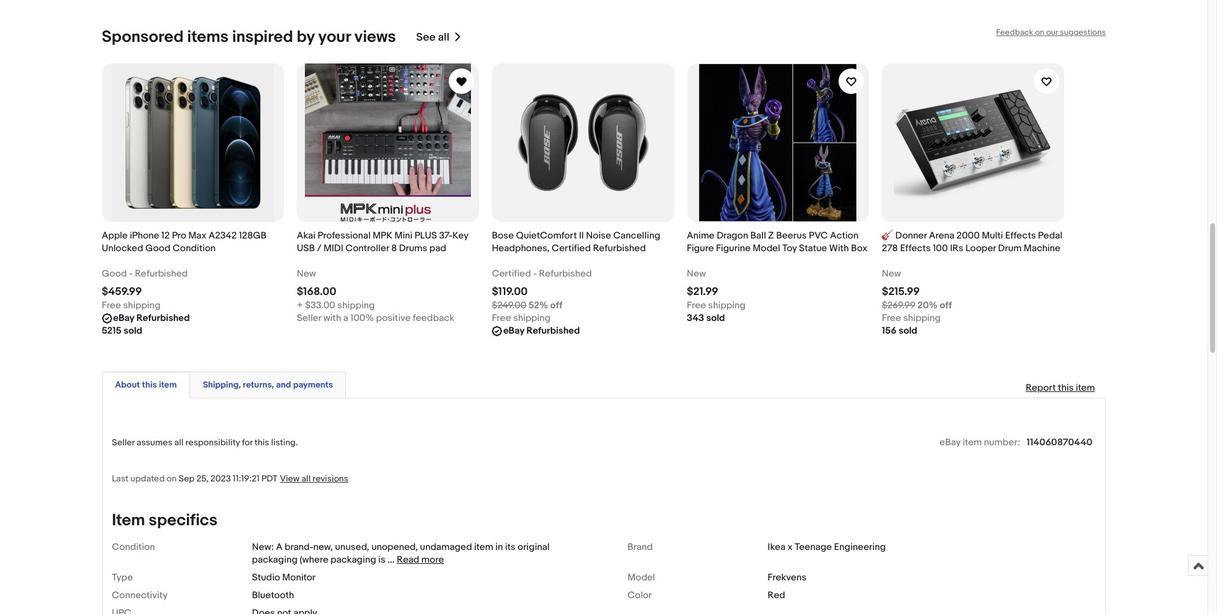 Task type: describe. For each thing, give the bounding box(es) containing it.
connectivity
[[112, 589, 168, 602]]

1 horizontal spatial free shipping text field
[[687, 300, 746, 312]]

1 vertical spatial all
[[175, 437, 184, 448]]

tab list containing about this item
[[102, 369, 1107, 399]]

apple iphone 12 pro max a2342 128gb unlocked good condition
[[102, 230, 267, 255]]

in
[[496, 541, 503, 553]]

irs
[[951, 242, 964, 255]]

previous price $249.00 52% off text field
[[492, 300, 563, 312]]

color
[[628, 589, 652, 602]]

free inside certified - refurbished $119.00 $249.00 52% off free shipping
[[492, 312, 511, 324]]

shipping, returns, and payments button
[[203, 379, 333, 391]]

$21.99 text field
[[687, 286, 719, 298]]

$119.00
[[492, 286, 528, 298]]

52%
[[529, 300, 549, 312]]

25,
[[197, 473, 209, 484]]

drum
[[999, 242, 1022, 255]]

original
[[518, 541, 550, 553]]

your
[[318, 27, 351, 47]]

frekvens
[[768, 572, 807, 584]]

cancelling
[[614, 230, 661, 242]]

refurbished down 52%
[[527, 325, 580, 337]]

looper
[[966, 242, 997, 255]]

feedback
[[997, 27, 1034, 38]]

read more
[[397, 554, 444, 566]]

shipping inside new $21.99 free shipping 343 sold
[[709, 300, 746, 312]]

free inside new $21.99 free shipping 343 sold
[[687, 300, 707, 312]]

apple
[[102, 230, 128, 242]]

- for $119.00
[[534, 268, 537, 280]]

item inside button
[[159, 379, 177, 390]]

figurine
[[717, 242, 751, 255]]

sponsored
[[102, 27, 184, 47]]

$21.99
[[687, 286, 719, 298]]

1 horizontal spatial this
[[255, 437, 269, 448]]

$459.99
[[102, 286, 142, 298]]

dragon
[[717, 230, 749, 242]]

by
[[297, 27, 315, 47]]

inspired
[[232, 27, 293, 47]]

a2342
[[209, 230, 237, 242]]

new $168.00 + $33.00 shipping seller with a 100% positive feedback
[[297, 268, 455, 324]]

previous price $269.99 20% off text field
[[883, 300, 953, 312]]

See all text field
[[417, 31, 450, 44]]

0 horizontal spatial free shipping text field
[[102, 300, 161, 312]]

for
[[242, 437, 253, 448]]

$215.99
[[883, 286, 921, 298]]

2023
[[211, 473, 231, 484]]

revisions
[[313, 473, 349, 484]]

Certified - Refurbished text field
[[492, 268, 592, 281]]

5215 sold
[[102, 325, 142, 337]]

see all link
[[417, 27, 462, 47]]

headphones,
[[492, 242, 550, 255]]

sep
[[179, 473, 195, 484]]

anime dragon ball z beerus pvc action figure figurine model toy statue with box
[[687, 230, 868, 255]]

ii
[[579, 230, 584, 242]]

🎸 donner arena 2000 multi effects pedal 278 effects 100 irs looper drum machine
[[883, 230, 1063, 255]]

bose
[[492, 230, 514, 242]]

action
[[831, 230, 859, 242]]

unused,
[[335, 541, 370, 553]]

new text field for $21.99
[[687, 268, 707, 281]]

a
[[276, 541, 283, 553]]

noise
[[586, 230, 612, 242]]

good - refurbished $459.99 free shipping
[[102, 268, 188, 312]]

controller
[[346, 242, 389, 255]]

certified - refurbished $119.00 $249.00 52% off free shipping
[[492, 268, 592, 324]]

box
[[852, 242, 868, 255]]

sold inside new $21.99 free shipping 343 sold
[[707, 312, 725, 324]]

0 vertical spatial all
[[438, 31, 450, 44]]

beerus
[[777, 230, 807, 242]]

3 new text field from the left
[[883, 268, 902, 281]]

seller inside new $168.00 + $33.00 shipping seller with a 100% positive feedback
[[297, 312, 322, 324]]

assumes
[[137, 437, 173, 448]]

free inside good - refurbished $459.99 free shipping
[[102, 300, 121, 312]]

ebay for the leftmost the ebay refurbished text box
[[113, 312, 134, 324]]

off inside certified - refurbished $119.00 $249.00 52% off free shipping
[[551, 300, 563, 312]]

ebay for rightmost the ebay refurbished text box
[[504, 325, 525, 337]]

drums
[[399, 242, 428, 255]]

multi
[[983, 230, 1004, 242]]

37-
[[439, 230, 453, 242]]

with
[[830, 242, 850, 255]]

$168.00 text field
[[297, 286, 337, 298]]

last updated on sep 25, 2023 11:19:21 pdt view all revisions
[[112, 473, 349, 484]]

sponsored items inspired by your views
[[102, 27, 396, 47]]

mini
[[395, 230, 413, 242]]

0 horizontal spatial effects
[[901, 242, 931, 255]]

free inside new $215.99 $269.99 20% off free shipping 156 sold
[[883, 312, 902, 324]]

our
[[1047, 27, 1059, 38]]

certified inside bose quietcomfort ii noise cancelling headphones, certified refurbished
[[552, 242, 591, 255]]

condition inside "apple iphone 12 pro max a2342 128gb unlocked good condition"
[[173, 242, 216, 255]]

+
[[297, 300, 303, 312]]

2 vertical spatial all
[[302, 473, 311, 484]]

updated
[[131, 473, 165, 484]]

100
[[934, 242, 949, 255]]

0 horizontal spatial free shipping text field
[[492, 312, 551, 325]]

professional
[[318, 230, 371, 242]]

ikea x teenage engineering
[[768, 541, 886, 553]]

bluetooth
[[252, 589, 294, 602]]

278
[[883, 242, 899, 255]]

8
[[391, 242, 397, 255]]

with
[[324, 312, 341, 324]]

ebay refurbished for rightmost the ebay refurbished text box
[[504, 325, 580, 337]]

about this item button
[[115, 379, 177, 391]]

payments
[[293, 379, 333, 390]]

new for $168.00
[[297, 268, 316, 280]]

ebay refurbished for the leftmost the ebay refurbished text box
[[113, 312, 190, 324]]

brand
[[628, 541, 653, 553]]

refurbished inside bose quietcomfort ii noise cancelling headphones, certified refurbished
[[593, 242, 646, 255]]

report this item
[[1027, 382, 1096, 394]]

akai
[[297, 230, 316, 242]]

item right 'report'
[[1077, 382, 1096, 394]]

5215 sold text field
[[102, 325, 142, 338]]

100%
[[351, 312, 374, 324]]

views
[[355, 27, 396, 47]]

2 vertical spatial ebay
[[940, 437, 961, 449]]

red
[[768, 589, 786, 602]]

donner
[[896, 230, 928, 242]]

new:
[[252, 541, 274, 553]]



Task type: locate. For each thing, give the bounding box(es) containing it.
2 horizontal spatial new
[[883, 268, 902, 280]]

0 horizontal spatial all
[[175, 437, 184, 448]]

ebay refurbished text field down 52%
[[504, 325, 580, 338]]

2 horizontal spatial new text field
[[883, 268, 902, 281]]

view all revisions link
[[278, 473, 349, 485]]

feedback
[[413, 312, 455, 324]]

packaging down unused,
[[331, 554, 376, 566]]

new up the "$215.99"
[[883, 268, 902, 280]]

0 vertical spatial good
[[145, 242, 171, 255]]

1 horizontal spatial new
[[687, 268, 707, 280]]

free shipping text field down $249.00
[[492, 312, 551, 325]]

all right view
[[302, 473, 311, 484]]

Seller with a 100% positive feedback text field
[[297, 312, 455, 325]]

on
[[1036, 27, 1045, 38], [167, 473, 177, 484]]

machine
[[1025, 242, 1061, 255]]

1 vertical spatial condition
[[112, 541, 155, 553]]

good down '12'
[[145, 242, 171, 255]]

new text field up $21.99 text box
[[687, 268, 707, 281]]

2 packaging from the left
[[331, 554, 376, 566]]

Free shipping text field
[[687, 300, 746, 312], [492, 312, 551, 325]]

2 horizontal spatial all
[[438, 31, 450, 44]]

128gb
[[239, 230, 267, 242]]

- inside good - refurbished $459.99 free shipping
[[129, 268, 133, 280]]

2 horizontal spatial ebay
[[940, 437, 961, 449]]

sold right '343'
[[707, 312, 725, 324]]

1 horizontal spatial certified
[[552, 242, 591, 255]]

ball
[[751, 230, 767, 242]]

shipping down the 20%
[[904, 312, 941, 324]]

0 horizontal spatial on
[[167, 473, 177, 484]]

1 horizontal spatial all
[[302, 473, 311, 484]]

0 vertical spatial seller
[[297, 312, 322, 324]]

1 horizontal spatial effects
[[1006, 230, 1037, 242]]

shipping up 343 sold text box
[[709, 300, 746, 312]]

good inside good - refurbished $459.99 free shipping
[[102, 268, 127, 280]]

this right about
[[142, 379, 157, 390]]

ebay refurbished text field down good - refurbished $459.99 free shipping
[[113, 312, 190, 325]]

0 vertical spatial effects
[[1006, 230, 1037, 242]]

shipping inside new $215.99 $269.99 20% off free shipping 156 sold
[[904, 312, 941, 324]]

item
[[112, 511, 145, 531]]

on left sep
[[167, 473, 177, 484]]

all
[[438, 31, 450, 44], [175, 437, 184, 448], [302, 473, 311, 484]]

mpk
[[373, 230, 393, 242]]

343 sold text field
[[687, 312, 725, 325]]

1 horizontal spatial off
[[940, 300, 953, 312]]

specifics
[[149, 511, 218, 531]]

0 horizontal spatial ebay refurbished text field
[[113, 312, 190, 325]]

$459.99 text field
[[102, 286, 142, 298]]

free shipping text field down the "$269.99"
[[883, 312, 941, 325]]

ebay up 5215 sold
[[113, 312, 134, 324]]

refurbished down bose quietcomfort ii noise cancelling headphones, certified refurbished
[[539, 268, 592, 280]]

model inside anime dragon ball z beerus pvc action figure figurine model toy statue with box
[[753, 242, 781, 255]]

studio
[[252, 572, 280, 584]]

New text field
[[297, 268, 316, 281], [687, 268, 707, 281], [883, 268, 902, 281]]

2 new text field from the left
[[687, 268, 707, 281]]

1 new text field from the left
[[297, 268, 316, 281]]

Good - Refurbished text field
[[102, 268, 188, 281]]

2000
[[957, 230, 980, 242]]

this for about
[[142, 379, 157, 390]]

more
[[422, 554, 444, 566]]

ebay down $249.00
[[504, 325, 525, 337]]

shipping
[[123, 300, 161, 312], [338, 300, 375, 312], [709, 300, 746, 312], [514, 312, 551, 324], [904, 312, 941, 324]]

- inside certified - refurbished $119.00 $249.00 52% off free shipping
[[534, 268, 537, 280]]

new up $21.99 text box
[[687, 268, 707, 280]]

x
[[788, 541, 793, 553]]

item specifics
[[112, 511, 218, 531]]

free shipping text field down $21.99 text box
[[687, 300, 746, 312]]

pad
[[430, 242, 447, 255]]

bose quietcomfort ii noise cancelling headphones, certified refurbished
[[492, 230, 661, 255]]

z
[[769, 230, 775, 242]]

refurbished down '12'
[[135, 268, 188, 280]]

sold inside new $215.99 $269.99 20% off free shipping 156 sold
[[899, 325, 918, 337]]

eBay Refurbished text field
[[113, 312, 190, 325], [504, 325, 580, 338]]

156 sold text field
[[883, 325, 918, 338]]

good
[[145, 242, 171, 255], [102, 268, 127, 280]]

(where
[[300, 554, 329, 566]]

item inside the new: a brand-new, unused, unopened, undamaged item in its original packaging (where packaging is ...
[[474, 541, 494, 553]]

type
[[112, 572, 133, 584]]

item
[[159, 379, 177, 390], [1077, 382, 1096, 394], [963, 437, 983, 449], [474, 541, 494, 553]]

0 horizontal spatial packaging
[[252, 554, 298, 566]]

free down $459.99 text field
[[102, 300, 121, 312]]

free up 156
[[883, 312, 902, 324]]

refurbished down good - refurbished $459.99 free shipping
[[137, 312, 190, 324]]

about this item
[[115, 379, 177, 390]]

free
[[102, 300, 121, 312], [687, 300, 707, 312], [492, 312, 511, 324], [883, 312, 902, 324]]

- up $459.99
[[129, 268, 133, 280]]

item left in
[[474, 541, 494, 553]]

off right 52%
[[551, 300, 563, 312]]

condition down the max
[[173, 242, 216, 255]]

1 vertical spatial effects
[[901, 242, 931, 255]]

see all
[[417, 31, 450, 44]]

sold right 5215
[[124, 325, 142, 337]]

- for $459.99
[[129, 268, 133, 280]]

1 horizontal spatial -
[[534, 268, 537, 280]]

new $215.99 $269.99 20% off free shipping 156 sold
[[883, 268, 953, 337]]

all right assumes
[[175, 437, 184, 448]]

report this item link
[[1020, 376, 1102, 400]]

ebay
[[113, 312, 134, 324], [504, 325, 525, 337], [940, 437, 961, 449]]

new text field up the "$215.99"
[[883, 268, 902, 281]]

new inside new $168.00 + $33.00 shipping seller with a 100% positive feedback
[[297, 268, 316, 280]]

off
[[551, 300, 563, 312], [940, 300, 953, 312]]

number:
[[985, 437, 1021, 449]]

new text field up $168.00
[[297, 268, 316, 281]]

0 horizontal spatial certified
[[492, 268, 531, 280]]

packaging
[[252, 554, 298, 566], [331, 554, 376, 566]]

$119.00 text field
[[492, 286, 528, 298]]

$249.00
[[492, 300, 527, 312]]

refurbished inside certified - refurbished $119.00 $249.00 52% off free shipping
[[539, 268, 592, 280]]

new
[[297, 268, 316, 280], [687, 268, 707, 280], [883, 268, 902, 280]]

1 packaging from the left
[[252, 554, 298, 566]]

0 horizontal spatial new
[[297, 268, 316, 280]]

0 vertical spatial on
[[1036, 27, 1045, 38]]

condition
[[173, 242, 216, 255], [112, 541, 155, 553]]

seller assumes all responsibility for this listing.
[[112, 437, 298, 448]]

all right see
[[438, 31, 450, 44]]

effects up drum
[[1006, 230, 1037, 242]]

on left our
[[1036, 27, 1045, 38]]

seller left assumes
[[112, 437, 135, 448]]

...
[[388, 554, 395, 566]]

packaging down a
[[252, 554, 298, 566]]

1 horizontal spatial condition
[[173, 242, 216, 255]]

0 horizontal spatial -
[[129, 268, 133, 280]]

item right about
[[159, 379, 177, 390]]

refurbished down cancelling
[[593, 242, 646, 255]]

certified down "ii" on the left top of page
[[552, 242, 591, 255]]

2 horizontal spatial this
[[1059, 382, 1075, 394]]

1 vertical spatial seller
[[112, 437, 135, 448]]

item left number:
[[963, 437, 983, 449]]

midi
[[324, 242, 344, 255]]

ebay refurbished down 52%
[[504, 325, 580, 337]]

1 horizontal spatial ebay
[[504, 325, 525, 337]]

undamaged
[[420, 541, 472, 553]]

read
[[397, 554, 420, 566]]

new up $168.00
[[297, 268, 316, 280]]

0 horizontal spatial condition
[[112, 541, 155, 553]]

0 horizontal spatial ebay refurbished
[[113, 312, 190, 324]]

1 horizontal spatial good
[[145, 242, 171, 255]]

1 vertical spatial ebay refurbished
[[504, 325, 580, 337]]

this for report
[[1059, 382, 1075, 394]]

model down 'z'
[[753, 242, 781, 255]]

brand-
[[285, 541, 314, 553]]

last
[[112, 473, 129, 484]]

new inside new $21.99 free shipping 343 sold
[[687, 268, 707, 280]]

1 vertical spatial model
[[628, 572, 656, 584]]

1 horizontal spatial ebay refurbished text field
[[504, 325, 580, 338]]

off right the 20%
[[940, 300, 953, 312]]

pro
[[172, 230, 186, 242]]

$269.99
[[883, 300, 916, 312]]

$215.99 text field
[[883, 286, 921, 298]]

1 horizontal spatial packaging
[[331, 554, 376, 566]]

1 vertical spatial certified
[[492, 268, 531, 280]]

shipping inside new $168.00 + $33.00 shipping seller with a 100% positive feedback
[[338, 300, 375, 312]]

effects down the "donner"
[[901, 242, 931, 255]]

1 horizontal spatial sold
[[707, 312, 725, 324]]

plus
[[415, 230, 437, 242]]

/
[[317, 242, 322, 255]]

usb
[[297, 242, 315, 255]]

new for $21.99
[[687, 268, 707, 280]]

0 vertical spatial model
[[753, 242, 781, 255]]

and
[[276, 379, 291, 390]]

toy
[[783, 242, 798, 255]]

1 horizontal spatial free shipping text field
[[883, 312, 941, 325]]

ebay refurbished down good - refurbished $459.99 free shipping
[[113, 312, 190, 324]]

1 vertical spatial good
[[102, 268, 127, 280]]

- down headphones,
[[534, 268, 537, 280]]

0 horizontal spatial model
[[628, 572, 656, 584]]

0 horizontal spatial ebay
[[113, 312, 134, 324]]

$168.00
[[297, 286, 337, 298]]

1 new from the left
[[297, 268, 316, 280]]

shipping up "100%"
[[338, 300, 375, 312]]

free up '343'
[[687, 300, 707, 312]]

shipping down $459.99
[[123, 300, 161, 312]]

max
[[189, 230, 207, 242]]

0 vertical spatial certified
[[552, 242, 591, 255]]

2 off from the left
[[940, 300, 953, 312]]

unopened,
[[372, 541, 418, 553]]

report
[[1027, 382, 1057, 394]]

refurbished inside good - refurbished $459.99 free shipping
[[135, 268, 188, 280]]

11:19:21
[[233, 473, 260, 484]]

shipping,
[[203, 379, 241, 390]]

2 - from the left
[[534, 268, 537, 280]]

condition down item
[[112, 541, 155, 553]]

0 horizontal spatial new text field
[[297, 268, 316, 281]]

1 horizontal spatial ebay refurbished
[[504, 325, 580, 337]]

1 vertical spatial ebay
[[504, 325, 525, 337]]

0 vertical spatial condition
[[173, 242, 216, 255]]

1 off from the left
[[551, 300, 563, 312]]

+ $33.00 shipping text field
[[297, 300, 375, 312]]

343
[[687, 312, 705, 324]]

1 - from the left
[[129, 268, 133, 280]]

1 vertical spatial on
[[167, 473, 177, 484]]

certified
[[552, 242, 591, 255], [492, 268, 531, 280]]

positive
[[376, 312, 411, 324]]

new,
[[314, 541, 333, 553]]

Free shipping text field
[[102, 300, 161, 312], [883, 312, 941, 325]]

1 horizontal spatial seller
[[297, 312, 322, 324]]

free shipping text field down $459.99 text field
[[102, 300, 161, 312]]

pedal
[[1039, 230, 1063, 242]]

monitor
[[282, 572, 316, 584]]

0 horizontal spatial sold
[[124, 325, 142, 337]]

1 horizontal spatial new text field
[[687, 268, 707, 281]]

good inside "apple iphone 12 pro max a2342 128gb unlocked good condition"
[[145, 242, 171, 255]]

shipping inside certified - refurbished $119.00 $249.00 52% off free shipping
[[514, 312, 551, 324]]

1 horizontal spatial on
[[1036, 27, 1045, 38]]

0 vertical spatial ebay
[[113, 312, 134, 324]]

pdt
[[262, 473, 278, 484]]

tab list
[[102, 369, 1107, 399]]

0 horizontal spatial off
[[551, 300, 563, 312]]

shipping inside good - refurbished $459.99 free shipping
[[123, 300, 161, 312]]

certified inside certified - refurbished $119.00 $249.00 52% off free shipping
[[492, 268, 531, 280]]

read more button
[[397, 554, 444, 566]]

ebay left number:
[[940, 437, 961, 449]]

good up $459.99 text field
[[102, 268, 127, 280]]

0 horizontal spatial good
[[102, 268, 127, 280]]

anime
[[687, 230, 715, 242]]

114060870440
[[1027, 437, 1093, 449]]

certified up "$119.00" text box
[[492, 268, 531, 280]]

new text field for $168.00
[[297, 268, 316, 281]]

about
[[115, 379, 140, 390]]

sold inside text field
[[124, 325, 142, 337]]

shipping down 52%
[[514, 312, 551, 324]]

2 new from the left
[[687, 268, 707, 280]]

see
[[417, 31, 436, 44]]

0 vertical spatial ebay refurbished
[[113, 312, 190, 324]]

ebay item number: 114060870440
[[940, 437, 1093, 449]]

0 horizontal spatial this
[[142, 379, 157, 390]]

🎸
[[883, 230, 894, 242]]

this inside report this item link
[[1059, 382, 1075, 394]]

1 horizontal spatial model
[[753, 242, 781, 255]]

this right 'report'
[[1059, 382, 1075, 394]]

sold right 156
[[899, 325, 918, 337]]

2 horizontal spatial sold
[[899, 325, 918, 337]]

model up color
[[628, 572, 656, 584]]

feedback on our suggestions
[[997, 27, 1107, 38]]

new inside new $215.99 $269.99 20% off free shipping 156 sold
[[883, 268, 902, 280]]

quietcomfort
[[516, 230, 577, 242]]

seller down +
[[297, 312, 322, 324]]

this inside about this item button
[[142, 379, 157, 390]]

0 horizontal spatial seller
[[112, 437, 135, 448]]

this right 'for'
[[255, 437, 269, 448]]

off inside new $215.99 $269.99 20% off free shipping 156 sold
[[940, 300, 953, 312]]

3 new from the left
[[883, 268, 902, 280]]

free down $249.00
[[492, 312, 511, 324]]



Task type: vqa. For each thing, say whether or not it's contained in the screenshot.
40% associated with Brooks,
no



